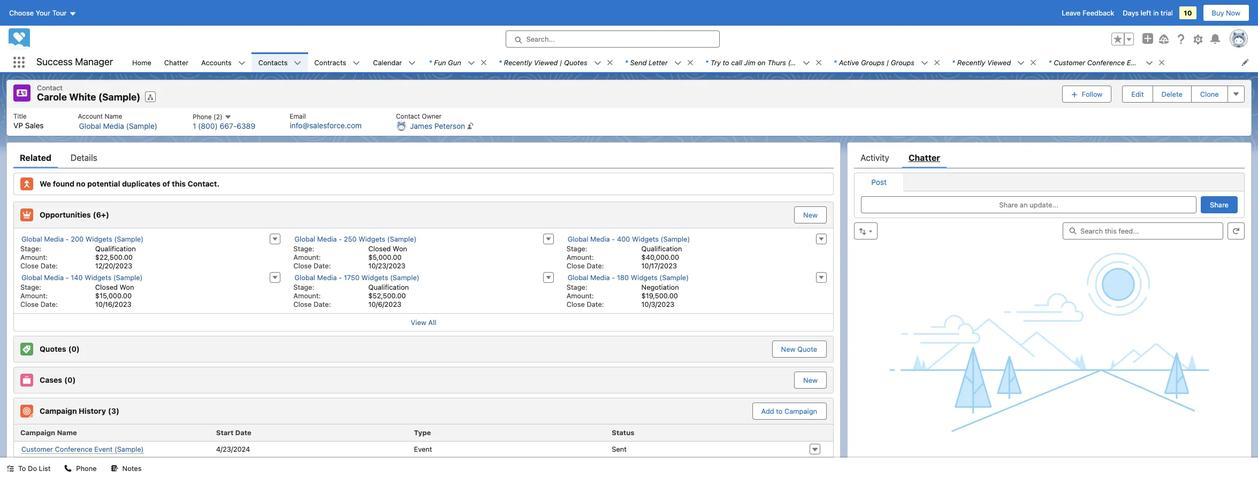 Task type: locate. For each thing, give the bounding box(es) containing it.
phone inside button
[[76, 465, 97, 473]]

text default image left active
[[815, 59, 823, 66]]

sales
[[25, 121, 44, 130]]

active
[[839, 58, 860, 67]]

notes
[[122, 465, 142, 473]]

qualification amount: down 1750
[[294, 283, 409, 300]]

0 horizontal spatial tab list
[[13, 147, 834, 168]]

close for $22,500.00 close date:
[[20, 262, 39, 270]]

2 tab list from the left
[[854, 147, 1245, 168]]

* for * recently viewed
[[952, 58, 955, 67]]

stage: for global media - 200 widgets (sample)
[[20, 244, 41, 253]]

(sample) up account name global media (sample)
[[98, 92, 141, 103]]

amount: for global media - 200 widgets (sample)
[[20, 253, 48, 262]]

text default image right accounts
[[238, 59, 246, 67]]

qualification up 12/20/2023
[[95, 244, 136, 253]]

1 horizontal spatial |
[[887, 58, 889, 67]]

1 vertical spatial conference
[[55, 445, 92, 454]]

new button
[[795, 206, 827, 224], [795, 372, 827, 389]]

qualification up 10/6/2023
[[368, 283, 409, 292]]

qualification inside global media - 200 widgets (sample) element
[[95, 244, 136, 253]]

0 vertical spatial new
[[804, 211, 818, 219]]

0 vertical spatial customer
[[1054, 58, 1086, 67]]

qualification amount: inside global media - 200 widgets (sample) element
[[20, 244, 136, 262]]

1 vertical spatial email
[[100, 461, 117, 470]]

qualification amount: inside global media - 1750 widgets (sample) element
[[294, 283, 409, 300]]

(sample) right thurs
[[788, 58, 818, 67]]

close inside $22,500.00 close date:
[[20, 262, 39, 270]]

stage: inside 'global media - 140 widgets (sample)' element
[[20, 283, 41, 292]]

leave feedback link
[[1062, 9, 1115, 17]]

1 vertical spatial new button
[[795, 372, 827, 389]]

0 vertical spatial list
[[126, 52, 1259, 72]]

* for * active groups | groups
[[834, 58, 837, 67]]

contact down success
[[37, 84, 63, 92]]

qualification inside global media - 1750 widgets (sample) element
[[368, 283, 409, 292]]

conference for (sample)
[[55, 445, 92, 454]]

name
[[105, 112, 122, 120], [57, 429, 77, 437]]

post link
[[855, 173, 904, 191]]

contact up james
[[396, 112, 420, 120]]

global for global media - 400 widgets (sample)
[[568, 235, 589, 243]]

global left the 250
[[295, 235, 315, 243]]

date: inside $52,500.00 close date:
[[314, 300, 331, 309]]

days left in trial
[[1123, 9, 1174, 17]]

* recently viewed
[[952, 58, 1011, 67]]

close for $40,000.00 close date:
[[567, 262, 585, 270]]

text default image for sixth list item from the right
[[594, 59, 602, 67]]

jim
[[744, 58, 756, 67]]

to do list button
[[0, 458, 57, 480]]

stage: inside global media - 200 widgets (sample) element
[[20, 244, 41, 253]]

peterson
[[435, 121, 465, 130]]

campaign history (3)
[[40, 407, 119, 416]]

phone button
[[58, 458, 103, 480]]

notes button
[[104, 458, 148, 480]]

1 horizontal spatial event
[[414, 445, 432, 454]]

2 * from the left
[[499, 58, 502, 67]]

global for global media - 1750 widgets (sample)
[[295, 273, 315, 282]]

cases image
[[20, 374, 33, 387]]

start
[[216, 429, 234, 437]]

2 vertical spatial customer
[[21, 461, 53, 470]]

0 vertical spatial new button
[[795, 206, 827, 224]]

stage: for global media - 1750 widgets (sample)
[[294, 283, 314, 292]]

stage: down global media - 180 widgets (sample) link
[[567, 283, 588, 292]]

contact
[[37, 84, 63, 92], [396, 112, 420, 120]]

amount: inside global media - 1750 widgets (sample) element
[[294, 292, 321, 300]]

6389
[[237, 122, 255, 131]]

leave feedback
[[1062, 9, 1115, 17]]

closed won amount: down the 140
[[20, 283, 134, 300]]

0 horizontal spatial recently
[[504, 58, 532, 67]]

text default image right contacts at the top of page
[[294, 59, 302, 67]]

1 vertical spatial closed won amount:
[[20, 283, 134, 300]]

1 tab list from the left
[[13, 147, 834, 168]]

share an update... button
[[861, 196, 1197, 213]]

Search this feed... search field
[[1063, 222, 1224, 240]]

1 (800) 667-6389
[[193, 122, 255, 131]]

text default image right "* recently viewed"
[[1018, 59, 1025, 67]]

2 vertical spatial conference
[[55, 461, 92, 470]]

event up edit
[[1127, 58, 1146, 67]]

10/16/2023
[[95, 300, 131, 309]]

start date
[[216, 429, 252, 437]]

qualification for $40,000.00 close date:
[[642, 244, 682, 253]]

media for global media - 180 widgets (sample)
[[590, 273, 610, 282]]

1 vertical spatial closed
[[95, 283, 118, 292]]

group
[[1112, 33, 1134, 46]]

won
[[393, 244, 407, 253], [120, 283, 134, 292]]

success
[[36, 56, 73, 68]]

0 horizontal spatial chatter
[[164, 58, 189, 67]]

global media - 400 widgets (sample) element
[[560, 233, 834, 271]]

0 vertical spatial won
[[393, 244, 407, 253]]

list
[[126, 52, 1259, 72], [7, 108, 1252, 136]]

text default image down search... button
[[594, 59, 602, 67]]

1 (800) 667-6389 link
[[193, 122, 255, 131]]

(0) for quotes (0)
[[68, 345, 80, 354]]

email inside campaign history element
[[100, 461, 117, 470]]

(sample) left the 1
[[126, 121, 157, 130]]

(sample) down '10/23/2023'
[[390, 273, 420, 282]]

1 recently from the left
[[504, 58, 532, 67]]

* fun gun
[[429, 58, 461, 67]]

0 horizontal spatial chatter link
[[158, 52, 195, 72]]

text default image
[[815, 59, 823, 66], [934, 59, 941, 66], [294, 59, 302, 67], [409, 59, 416, 67], [468, 59, 475, 67], [594, 59, 602, 67], [674, 59, 682, 67], [803, 59, 810, 67], [1018, 59, 1025, 67]]

won inside global media - 250 widgets (sample) element
[[393, 244, 407, 253]]

stage: for global media - 180 widgets (sample)
[[567, 283, 588, 292]]

conference up follow
[[1088, 58, 1125, 67]]

1 horizontal spatial groups
[[891, 58, 915, 67]]

tour
[[52, 9, 67, 17]]

- left 1750
[[339, 273, 342, 282]]

200
[[71, 235, 84, 243]]

amount: for global media - 180 widgets (sample)
[[567, 292, 594, 300]]

0 vertical spatial closed won amount:
[[294, 244, 407, 262]]

to inside add to campaign button
[[776, 407, 783, 416]]

5 list item from the left
[[828, 52, 946, 72]]

1 share from the left
[[1000, 200, 1018, 209]]

2 horizontal spatial qualification amount:
[[567, 244, 682, 262]]

0 horizontal spatial event
[[94, 445, 113, 454]]

- inside campaign history element
[[94, 461, 98, 470]]

closed inside global media - 250 widgets (sample) element
[[368, 244, 391, 253]]

amount:
[[20, 253, 48, 262], [294, 253, 321, 262], [567, 253, 594, 262], [20, 292, 48, 300], [294, 292, 321, 300], [567, 292, 594, 300]]

2 horizontal spatial event
[[1127, 58, 1146, 67]]

share for share
[[1210, 200, 1229, 209]]

| for groups
[[887, 58, 889, 67]]

status
[[854, 433, 1245, 480]]

amount: inside global media - 250 widgets (sample) element
[[294, 253, 321, 262]]

text default image right thurs
[[803, 59, 810, 67]]

* active groups | groups
[[834, 58, 915, 67]]

contacts list item
[[252, 52, 308, 72]]

- for 250
[[339, 235, 342, 243]]

0 horizontal spatial closed won amount:
[[20, 283, 134, 300]]

type element
[[410, 425, 608, 442]]

1 horizontal spatial closed won amount:
[[294, 244, 407, 262]]

(sample) up $22,500.00 at the bottom left of the page
[[114, 235, 144, 243]]

global media - 180 widgets (sample) link
[[568, 273, 689, 282]]

stage: down global media - 140 widgets (sample) link
[[20, 283, 41, 292]]

$40,000.00 close date:
[[567, 253, 680, 270]]

quotes inside related tab panel
[[40, 345, 66, 354]]

0 horizontal spatial groups
[[861, 58, 885, 67]]

text default image inside contacts list item
[[294, 59, 302, 67]]

name up global media (sample) link in the left top of the page
[[105, 112, 122, 120]]

activity link
[[861, 147, 890, 168]]

email
[[290, 112, 306, 120], [100, 461, 117, 470]]

stage: inside global media - 400 widgets (sample) element
[[567, 244, 588, 253]]

(sample) inside account name global media (sample)
[[126, 121, 157, 130]]

(0) for cases (0)
[[64, 376, 76, 385]]

6 * from the left
[[952, 58, 955, 67]]

owner
[[422, 112, 442, 120]]

1 horizontal spatial chatter link
[[909, 147, 941, 168]]

phone inside popup button
[[193, 113, 212, 121]]

$19,500.00
[[642, 292, 678, 300]]

customer
[[1054, 58, 1086, 67], [21, 445, 53, 454], [21, 461, 53, 470]]

- for email
[[94, 461, 98, 470]]

related link
[[20, 147, 51, 168]]

tab list
[[13, 147, 834, 168], [854, 147, 1245, 168]]

email up info@salesforce.com link
[[290, 112, 306, 120]]

global down "$5,000.00 close date:"
[[295, 273, 315, 282]]

campaign inside button
[[785, 407, 818, 416]]

qualification inside global media - 400 widgets (sample) element
[[642, 244, 682, 253]]

0 vertical spatial quotes
[[564, 58, 588, 67]]

phone down customer conference event (sample) link
[[76, 465, 97, 473]]

to right add at the bottom of the page
[[776, 407, 783, 416]]

contact inside list
[[396, 112, 420, 120]]

media for global media - 1750 widgets (sample)
[[317, 273, 337, 282]]

new quote button
[[773, 341, 826, 357]]

(sample) down 12/20/2023
[[113, 273, 143, 282]]

0 horizontal spatial |
[[560, 58, 562, 67]]

text default image for fifth list item from right
[[674, 59, 682, 67]]

3 * from the left
[[625, 58, 628, 67]]

duplicates
[[122, 179, 161, 188]]

media for global media - 200 widgets (sample)
[[44, 235, 64, 243]]

1 vertical spatial name
[[57, 429, 77, 437]]

amount: down global media - 140 widgets (sample) link
[[20, 292, 48, 300]]

1 vertical spatial contact
[[396, 112, 420, 120]]

1 vertical spatial new
[[781, 345, 796, 354]]

campaign for campaign history (3)
[[40, 407, 77, 416]]

2 recently from the left
[[958, 58, 986, 67]]

text default image left to on the bottom
[[6, 465, 14, 473]]

phone up (800)
[[193, 113, 212, 121]]

date: down global media - 180 widgets (sample) link
[[587, 300, 604, 309]]

customer for customer conference - email invite (sample)
[[21, 461, 53, 470]]

0 vertical spatial conference
[[1088, 58, 1125, 67]]

text default image
[[480, 59, 488, 66], [606, 59, 614, 66], [687, 59, 694, 66], [1030, 59, 1038, 66], [1159, 59, 1166, 66], [238, 59, 246, 67], [353, 59, 360, 67], [921, 59, 929, 67], [1146, 59, 1154, 67], [224, 114, 232, 121], [6, 465, 14, 473], [64, 465, 72, 473], [111, 465, 118, 473]]

chatter right activity
[[909, 153, 941, 162]]

amount: down global media - 250 widgets (sample) link
[[294, 253, 321, 262]]

media left "400"
[[590, 235, 610, 243]]

1 horizontal spatial won
[[393, 244, 407, 253]]

phone
[[193, 113, 212, 121], [76, 465, 97, 473]]

conference down customer conference event (sample) link
[[55, 461, 92, 470]]

opportunities (6+)
[[40, 210, 109, 219]]

widgets down 12/20/2023
[[85, 273, 111, 282]]

new
[[804, 211, 818, 219], [781, 345, 796, 354], [804, 376, 818, 385]]

list item
[[423, 52, 492, 72], [492, 52, 619, 72], [619, 52, 699, 72], [699, 52, 828, 72], [828, 52, 946, 72], [946, 52, 1043, 72], [1043, 52, 1177, 72]]

0 vertical spatial chatter
[[164, 58, 189, 67]]

global media - 140 widgets (sample)
[[21, 273, 143, 282]]

post
[[872, 177, 887, 187]]

0 horizontal spatial to
[[723, 58, 730, 67]]

widgets for $19,500.00
[[631, 273, 658, 282]]

widgets right the 250
[[359, 235, 385, 243]]

to right the try
[[723, 58, 730, 67]]

text default image inside accounts list item
[[238, 59, 246, 67]]

close inside "$5,000.00 close date:"
[[294, 262, 312, 270]]

closed won amount: for 250
[[294, 244, 407, 262]]

action element
[[806, 425, 834, 442]]

date: inside "$5,000.00 close date:"
[[314, 262, 331, 270]]

3 list item from the left
[[619, 52, 699, 72]]

400
[[617, 235, 630, 243]]

choose your tour button
[[9, 4, 77, 21]]

gun
[[448, 58, 461, 67]]

cases
[[40, 376, 62, 385]]

status
[[612, 429, 635, 437]]

text default image inside the "calendar" 'list item'
[[409, 59, 416, 67]]

closed won amount: inside 'global media - 140 widgets (sample)' element
[[20, 283, 134, 300]]

text default image right gun
[[468, 59, 475, 67]]

this
[[172, 179, 186, 188]]

global media - 200 widgets (sample) element
[[14, 233, 287, 271]]

name inside account name global media (sample)
[[105, 112, 122, 120]]

1 horizontal spatial closed
[[368, 244, 391, 253]]

1 viewed from the left
[[534, 58, 558, 67]]

0 horizontal spatial qualification amount:
[[20, 244, 136, 262]]

text default image right contracts
[[353, 59, 360, 67]]

0 vertical spatial email
[[290, 112, 306, 120]]

new button for cases (0)
[[795, 372, 827, 389]]

contact.
[[188, 179, 220, 188]]

tab list up 'post' tab list
[[854, 147, 1245, 168]]

amount: down global media - 1750 widgets (sample) link
[[294, 292, 321, 300]]

close inside $40,000.00 close date:
[[567, 262, 585, 270]]

widgets for $40,000.00
[[632, 235, 659, 243]]

text default image down search... button
[[606, 59, 614, 66]]

- for 140
[[66, 273, 69, 282]]

campaign up 'action' element
[[785, 407, 818, 416]]

amount: inside global media - 200 widgets (sample) element
[[20, 253, 48, 262]]

1 horizontal spatial qualification
[[368, 283, 409, 292]]

qualification for $22,500.00 close date:
[[95, 244, 136, 253]]

edit
[[1132, 90, 1144, 98]]

global left 180
[[568, 273, 589, 282]]

chatter link right home
[[158, 52, 195, 72]]

7 * from the left
[[1049, 58, 1052, 67]]

found
[[53, 179, 74, 188]]

text default image inside phone button
[[64, 465, 72, 473]]

list containing vp sales
[[7, 108, 1252, 136]]

campaign for campaign name
[[20, 429, 55, 437]]

new inside button
[[781, 345, 796, 354]]

date: for $19,500.00 close date:
[[587, 300, 604, 309]]

1 vertical spatial to
[[776, 407, 783, 416]]

closed for $5,000.00
[[368, 244, 391, 253]]

amount: inside negotiation amount:
[[567, 292, 594, 300]]

amount: for global media - 1750 widgets (sample)
[[294, 292, 321, 300]]

campaign up the to do list on the bottom left
[[20, 429, 55, 437]]

1 horizontal spatial phone
[[193, 113, 212, 121]]

1 horizontal spatial viewed
[[988, 58, 1011, 67]]

* send letter
[[625, 58, 668, 67]]

0 vertical spatial to
[[723, 58, 730, 67]]

close for $15,000.00 close date:
[[20, 300, 39, 309]]

- left the 250
[[339, 235, 342, 243]]

new quote
[[781, 345, 818, 354]]

global left the 140
[[21, 273, 42, 282]]

won for $15,000.00
[[120, 283, 134, 292]]

qualification amount: for 1750
[[294, 283, 409, 300]]

close inside $15,000.00 close date:
[[20, 300, 39, 309]]

$5,000.00
[[368, 253, 402, 262]]

account
[[78, 112, 103, 120]]

amount: inside global media - 400 widgets (sample) element
[[567, 253, 594, 262]]

1 horizontal spatial chatter
[[909, 153, 941, 162]]

0 horizontal spatial name
[[57, 429, 77, 437]]

- left 180
[[612, 273, 615, 282]]

media left 180
[[590, 273, 610, 282]]

campaign up campaign name
[[40, 407, 77, 416]]

event up customer conference - email invite (sample)
[[94, 445, 113, 454]]

text default image inside phone (2) popup button
[[224, 114, 232, 121]]

stage: down global media - 400 widgets (sample) link
[[567, 244, 588, 253]]

5 * from the left
[[834, 58, 837, 67]]

0 horizontal spatial email
[[100, 461, 117, 470]]

date: inside $19,500.00 close date:
[[587, 300, 604, 309]]

0 vertical spatial contact
[[37, 84, 63, 92]]

global for global media - 250 widgets (sample)
[[295, 235, 315, 243]]

1 vertical spatial chatter link
[[909, 147, 941, 168]]

tab list containing activity
[[854, 147, 1245, 168]]

won up 10/16/2023
[[120, 283, 134, 292]]

media down carole white (sample)
[[103, 121, 124, 130]]

text default image right "* recently viewed"
[[1030, 59, 1038, 66]]

1 vertical spatial quotes
[[40, 345, 66, 354]]

customer conference event (sample) link
[[21, 445, 144, 454]]

12/20/2023
[[95, 262, 132, 270]]

recently for recently viewed
[[958, 58, 986, 67]]

1 vertical spatial list
[[7, 108, 1252, 136]]

0 horizontal spatial viewed
[[534, 58, 558, 67]]

1 vertical spatial chatter
[[909, 153, 941, 162]]

1 horizontal spatial email
[[290, 112, 306, 120]]

media left the 250
[[317, 235, 337, 243]]

email info@salesforce.com
[[290, 112, 362, 130]]

1 horizontal spatial quotes
[[564, 58, 588, 67]]

1 horizontal spatial qualification amount:
[[294, 283, 409, 300]]

global media - 250 widgets (sample) link
[[295, 235, 417, 244]]

chatter link
[[158, 52, 195, 72], [909, 147, 941, 168]]

2 vertical spatial new
[[804, 376, 818, 385]]

chatter link right activity
[[909, 147, 941, 168]]

0 horizontal spatial quotes
[[40, 345, 66, 354]]

text default image right calendar
[[409, 59, 416, 67]]

qualification
[[95, 244, 136, 253], [642, 244, 682, 253], [368, 283, 409, 292]]

amount: inside 'global media - 140 widgets (sample)' element
[[20, 292, 48, 300]]

1 horizontal spatial contact
[[396, 112, 420, 120]]

conference up phone button
[[55, 445, 92, 454]]

(0) up cases (0)
[[68, 345, 80, 354]]

0 vertical spatial name
[[105, 112, 122, 120]]

1750
[[344, 273, 360, 282]]

quotes
[[564, 58, 588, 67], [40, 345, 66, 354]]

closed won amount:
[[294, 244, 407, 262], [20, 283, 134, 300]]

date: inside $22,500.00 close date:
[[41, 262, 58, 270]]

(0)
[[68, 345, 80, 354], [64, 376, 76, 385]]

media for global media - 250 widgets (sample)
[[317, 235, 337, 243]]

list for "home" "link"
[[7, 108, 1252, 136]]

won inside 'global media - 140 widgets (sample)' element
[[120, 283, 134, 292]]

stage: inside global media - 1750 widgets (sample) element
[[294, 283, 314, 292]]

1 vertical spatial won
[[120, 283, 134, 292]]

date: down global media - 1750 widgets (sample) link
[[314, 300, 331, 309]]

- down customer conference event (sample) link
[[94, 461, 98, 470]]

contacts
[[258, 58, 288, 67]]

1 vertical spatial phone
[[76, 465, 97, 473]]

0 vertical spatial chatter link
[[158, 52, 195, 72]]

chatter
[[164, 58, 189, 67], [909, 153, 941, 162]]

text default image right * active groups | groups
[[921, 59, 929, 67]]

2 share from the left
[[1210, 200, 1229, 209]]

name inside campaign history element
[[57, 429, 77, 437]]

2 new button from the top
[[795, 372, 827, 389]]

7 list item from the left
[[1043, 52, 1177, 72]]

qualification amount: down 200
[[20, 244, 136, 262]]

1 new button from the top
[[795, 206, 827, 224]]

stage: down global media - 250 widgets (sample) link
[[294, 244, 314, 253]]

media left 1750
[[317, 273, 337, 282]]

0 vertical spatial phone
[[193, 113, 212, 121]]

close inside $52,500.00 close date:
[[294, 300, 312, 309]]

widgets for $5,000.00
[[359, 235, 385, 243]]

1 horizontal spatial recently
[[958, 58, 986, 67]]

date: for $40,000.00 close date:
[[587, 262, 604, 270]]

closed up '10/23/2023'
[[368, 244, 391, 253]]

closed won amount: down the 250
[[294, 244, 407, 262]]

name for campaign name
[[57, 429, 77, 437]]

stage: inside 'global media - 180 widgets (sample)' element
[[567, 283, 588, 292]]

try
[[711, 58, 721, 67]]

10/23/2023
[[368, 262, 406, 270]]

widgets up negotiation
[[631, 273, 658, 282]]

tab list down james
[[13, 147, 834, 168]]

text default image up delete
[[1159, 59, 1166, 66]]

list containing home
[[126, 52, 1259, 72]]

date: up global media - 1750 widgets (sample)
[[314, 262, 331, 270]]

history
[[79, 407, 106, 416]]

qualification amount: down "400"
[[567, 244, 682, 262]]

stage: inside global media - 250 widgets (sample) element
[[294, 244, 314, 253]]

close inside $19,500.00 close date:
[[567, 300, 585, 309]]

0 horizontal spatial phone
[[76, 465, 97, 473]]

to
[[18, 465, 26, 473]]

global for global media - 140 widgets (sample)
[[21, 273, 42, 282]]

media
[[103, 121, 124, 130], [44, 235, 64, 243], [317, 235, 337, 243], [590, 235, 610, 243], [44, 273, 64, 282], [317, 273, 337, 282], [590, 273, 610, 282]]

date: for $52,500.00 close date:
[[314, 300, 331, 309]]

text default image for the "calendar" 'list item'
[[409, 59, 416, 67]]

1 vertical spatial (0)
[[64, 376, 76, 385]]

date: inside $40,000.00 close date:
[[587, 262, 604, 270]]

invite
[[119, 461, 136, 470]]

1 horizontal spatial to
[[776, 407, 783, 416]]

date: down global media - 140 widgets (sample) link
[[41, 300, 58, 309]]

1 horizontal spatial name
[[105, 112, 122, 120]]

1 * from the left
[[429, 58, 432, 67]]

2 | from the left
[[887, 58, 889, 67]]

date: inside $15,000.00 close date:
[[41, 300, 58, 309]]

0 horizontal spatial share
[[1000, 200, 1018, 209]]

viewed for * recently viewed
[[988, 58, 1011, 67]]

closed won amount: inside global media - 250 widgets (sample) element
[[294, 244, 407, 262]]

text default image right list
[[64, 465, 72, 473]]

date: up global media - 180 widgets (sample)
[[587, 262, 604, 270]]

0 horizontal spatial qualification
[[95, 244, 136, 253]]

0 horizontal spatial closed
[[95, 283, 118, 292]]

global media - 400 widgets (sample)
[[568, 235, 690, 243]]

0 horizontal spatial won
[[120, 283, 134, 292]]

left
[[1141, 9, 1152, 17]]

opportunities image
[[20, 209, 33, 221]]

- left "400"
[[612, 235, 615, 243]]

* try to call jim on thurs (sample)
[[706, 58, 818, 67]]

email inside email info@salesforce.com
[[290, 112, 306, 120]]

1 vertical spatial customer
[[21, 445, 53, 454]]

home link
[[126, 52, 158, 72]]

stage: for global media - 140 widgets (sample)
[[20, 283, 41, 292]]

name for account name global media (sample)
[[105, 112, 122, 120]]

closed inside 'global media - 140 widgets (sample)' element
[[95, 283, 118, 292]]

1 horizontal spatial tab list
[[854, 147, 1245, 168]]

global down account
[[79, 121, 101, 130]]

media inside account name global media (sample)
[[103, 121, 124, 130]]

quotes right quotes image
[[40, 345, 66, 354]]

0 horizontal spatial contact
[[37, 84, 63, 92]]

qualification amount: inside global media - 400 widgets (sample) element
[[567, 244, 682, 262]]

quotes down search... button
[[564, 58, 588, 67]]

widgets right "400"
[[632, 235, 659, 243]]

name up customer conference event (sample)
[[57, 429, 77, 437]]

closed up 10/16/2023
[[95, 283, 118, 292]]

title
[[13, 112, 27, 120]]

10/17/2023
[[642, 262, 677, 270]]

won up '10/23/2023'
[[393, 244, 407, 253]]

date: up global media - 140 widgets (sample)
[[41, 262, 58, 270]]

4 * from the left
[[706, 58, 709, 67]]

2 horizontal spatial qualification
[[642, 244, 682, 253]]

- left the 140
[[66, 273, 69, 282]]

1 | from the left
[[560, 58, 562, 67]]

0 vertical spatial closed
[[368, 244, 391, 253]]

1 horizontal spatial share
[[1210, 200, 1229, 209]]

2 viewed from the left
[[988, 58, 1011, 67]]

0 vertical spatial (0)
[[68, 345, 80, 354]]

chatter right home
[[164, 58, 189, 67]]

email left invite
[[100, 461, 117, 470]]

amount: for global media - 400 widgets (sample)
[[567, 253, 594, 262]]



Task type: vqa. For each thing, say whether or not it's contained in the screenshot.
* Recently Viewed *
yes



Task type: describe. For each thing, give the bounding box(es) containing it.
share for share an update...
[[1000, 200, 1018, 209]]

global inside account name global media (sample)
[[79, 121, 101, 130]]

customer conference event (sample)
[[21, 445, 144, 454]]

related tab panel
[[13, 168, 834, 480]]

$15,000.00 close date:
[[20, 292, 132, 309]]

feedback
[[1083, 9, 1115, 17]]

accounts list item
[[195, 52, 252, 72]]

title vp sales
[[13, 112, 44, 130]]

closed for $15,000.00
[[95, 283, 118, 292]]

campaign name
[[20, 429, 77, 437]]

1 groups from the left
[[861, 58, 885, 67]]

global media - 1750 widgets (sample)
[[295, 273, 420, 282]]

details link
[[71, 147, 97, 168]]

info@salesforce.com
[[290, 121, 362, 130]]

date: for $15,000.00 close date:
[[41, 300, 58, 309]]

do
[[28, 465, 37, 473]]

6 list item from the left
[[946, 52, 1043, 72]]

list
[[39, 465, 51, 473]]

text default image for contacts list item
[[294, 59, 302, 67]]

qualification amount: for 400
[[567, 244, 682, 262]]

text default image inside notes button
[[111, 465, 118, 473]]

(sample) up the $40,000.00
[[661, 235, 690, 243]]

global media - 180 widgets (sample) element
[[560, 271, 834, 310]]

campaign history element
[[13, 398, 834, 480]]

list for leave feedback "link"
[[126, 52, 1259, 72]]

global for global media - 200 widgets (sample)
[[21, 235, 42, 243]]

2 list item from the left
[[492, 52, 619, 72]]

* for * customer conference event (sample)
[[1049, 58, 1052, 67]]

widgets for $15,000.00
[[85, 273, 111, 282]]

global media - 140 widgets (sample) element
[[14, 271, 287, 310]]

global media (sample) link
[[79, 121, 157, 131]]

share button
[[1201, 196, 1238, 213]]

choose
[[9, 9, 34, 17]]

new button for opportunities (6+)
[[795, 206, 827, 224]]

phone (2) button
[[193, 113, 232, 121]]

text default image right gun
[[480, 59, 488, 66]]

new for (6+)
[[804, 211, 818, 219]]

details
[[71, 153, 97, 162]]

media for global media - 400 widgets (sample)
[[590, 235, 610, 243]]

we
[[40, 179, 51, 188]]

closed won amount: for 140
[[20, 283, 134, 300]]

opportunities
[[40, 210, 91, 219]]

250
[[344, 235, 357, 243]]

(sample) up invite
[[114, 445, 144, 454]]

global media - 1750 widgets (sample) element
[[287, 271, 560, 310]]

stage: for global media - 400 widgets (sample)
[[567, 244, 588, 253]]

* for * fun gun
[[429, 58, 432, 67]]

- for 1750
[[339, 273, 342, 282]]

edit button
[[1123, 86, 1154, 103]]

chatter link for activity link
[[909, 147, 941, 168]]

won for $5,000.00
[[393, 244, 407, 253]]

carole
[[37, 92, 67, 103]]

event inside list item
[[1127, 58, 1146, 67]]

text default image left "* recently viewed"
[[934, 59, 941, 66]]

(sample) up $5,000.00
[[387, 235, 417, 243]]

(sample) up negotiation
[[660, 273, 689, 282]]

(sample) right invite
[[138, 461, 167, 470]]

negotiation amount:
[[567, 283, 679, 300]]

(sample) up delete
[[1148, 58, 1177, 67]]

quotes image
[[20, 343, 33, 356]]

potential
[[87, 179, 120, 188]]

$40,000.00
[[642, 253, 680, 262]]

conference inside list item
[[1088, 58, 1125, 67]]

* for * try to call jim on thurs (sample)
[[706, 58, 709, 67]]

text default image inside contracts list item
[[353, 59, 360, 67]]

global media - 200 widgets (sample) link
[[21, 235, 144, 244]]

(2)
[[214, 113, 222, 121]]

your
[[36, 9, 50, 17]]

close for $52,500.00 close date:
[[294, 300, 312, 309]]

related
[[20, 153, 51, 162]]

delete
[[1162, 90, 1183, 98]]

view all link
[[14, 313, 834, 331]]

close for $5,000.00 close date:
[[294, 262, 312, 270]]

choose your tour
[[9, 9, 67, 17]]

info@salesforce.com link
[[290, 121, 362, 130]]

global media - 1750 widgets (sample) link
[[295, 273, 420, 282]]

140
[[71, 273, 83, 282]]

- for 400
[[612, 235, 615, 243]]

customer for customer conference event (sample)
[[21, 445, 53, 454]]

conference for email
[[55, 461, 92, 470]]

qualification amount: for 200
[[20, 244, 136, 262]]

text default image inside to do list button
[[6, 465, 14, 473]]

calendar link
[[367, 52, 409, 72]]

global media - 250 widgets (sample)
[[295, 235, 417, 243]]

$22,500.00
[[95, 253, 133, 262]]

contact for contact owner
[[396, 112, 420, 120]]

james peterson link
[[410, 121, 465, 131]]

buy now
[[1212, 9, 1241, 17]]

viewed for * recently viewed | quotes
[[534, 58, 558, 67]]

add
[[762, 407, 775, 416]]

widgets for $52,500.00
[[362, 273, 388, 282]]

4 list item from the left
[[699, 52, 828, 72]]

global media - 400 widgets (sample) link
[[568, 235, 690, 244]]

global media - 250 widgets (sample) element
[[287, 233, 560, 271]]

4/23/2024
[[216, 445, 250, 454]]

text default image for 4th list item from the right
[[803, 59, 810, 67]]

* for * send letter
[[625, 58, 628, 67]]

days
[[1123, 9, 1139, 17]]

phone for phone
[[76, 465, 97, 473]]

calendar
[[373, 58, 402, 67]]

date
[[235, 429, 252, 437]]

quotes inside list item
[[564, 58, 588, 67]]

close for $19,500.00 close date:
[[567, 300, 585, 309]]

customer conference - email invite (sample) link
[[21, 461, 167, 470]]

no
[[76, 179, 85, 188]]

fun
[[434, 58, 446, 67]]

qualification for $52,500.00 close date:
[[368, 283, 409, 292]]

status element
[[608, 425, 806, 442]]

buy now button
[[1203, 4, 1250, 21]]

2 groups from the left
[[891, 58, 915, 67]]

text default image up edit button
[[1146, 59, 1154, 67]]

start date element
[[212, 425, 410, 442]]

recently for recently viewed | quotes
[[504, 58, 532, 67]]

global media - 180 widgets (sample)
[[568, 273, 689, 282]]

phone for phone (2)
[[193, 113, 212, 121]]

clone button
[[1192, 86, 1229, 103]]

* for * recently viewed | quotes
[[499, 58, 502, 67]]

(800)
[[198, 122, 218, 131]]

text default image for seventh list item from right
[[468, 59, 475, 67]]

contracts link
[[308, 52, 353, 72]]

stage: for global media - 250 widgets (sample)
[[294, 244, 314, 253]]

$19,500.00 close date:
[[567, 292, 678, 309]]

phone (2)
[[193, 113, 224, 121]]

widgets for $22,500.00
[[86, 235, 112, 243]]

tab list containing related
[[13, 147, 834, 168]]

account name global media (sample)
[[78, 112, 157, 130]]

contact for contact
[[37, 84, 63, 92]]

we found no potential duplicates of this contact.
[[40, 179, 220, 188]]

activity
[[861, 153, 890, 162]]

date: for $22,500.00 close date:
[[41, 262, 58, 270]]

delete button
[[1153, 86, 1192, 103]]

$22,500.00 close date:
[[20, 253, 133, 270]]

send
[[630, 58, 647, 67]]

1 list item from the left
[[423, 52, 492, 72]]

global media - 140 widgets (sample) link
[[21, 273, 143, 282]]

contact image
[[13, 85, 31, 102]]

post tab list
[[854, 173, 1245, 191]]

text default image for 2nd list item from right
[[1018, 59, 1025, 67]]

campaign name element
[[14, 425, 212, 442]]

to inside list item
[[723, 58, 730, 67]]

view all
[[411, 318, 437, 327]]

text default image left the try
[[687, 59, 694, 66]]

contracts list item
[[308, 52, 367, 72]]

$5,000.00 close date:
[[294, 253, 402, 270]]

global media - 200 widgets (sample)
[[21, 235, 144, 243]]

buy
[[1212, 9, 1225, 17]]

- for 200
[[66, 235, 69, 243]]

chatter link for "home" "link"
[[158, 52, 195, 72]]

180
[[617, 273, 629, 282]]

update...
[[1030, 200, 1059, 209]]

contacts link
[[252, 52, 294, 72]]

add to campaign
[[762, 407, 818, 416]]

new for (0)
[[804, 376, 818, 385]]

- for 180
[[612, 273, 615, 282]]

media for global media - 140 widgets (sample)
[[44, 273, 64, 282]]

clone
[[1201, 90, 1219, 98]]

global for global media - 180 widgets (sample)
[[568, 273, 589, 282]]

| for quotes
[[560, 58, 562, 67]]

now
[[1227, 9, 1241, 17]]

$52,500.00
[[368, 292, 406, 300]]

calendar list item
[[367, 52, 423, 72]]

date: for $5,000.00 close date:
[[314, 262, 331, 270]]



